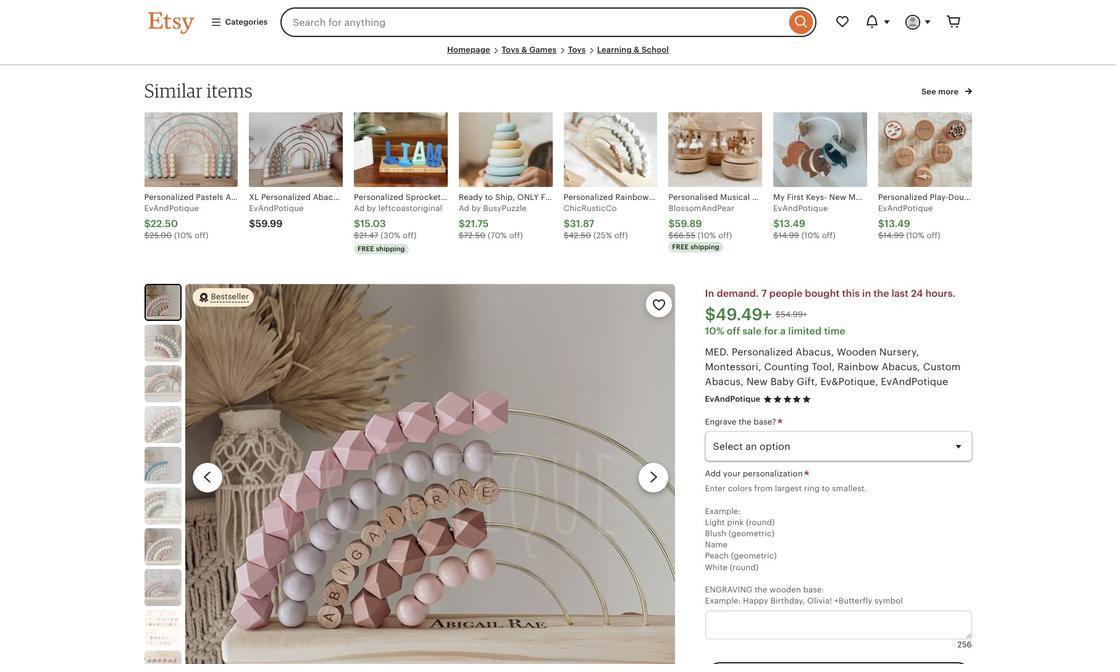 Task type: describe. For each thing, give the bounding box(es) containing it.
med. personalized abacus wooden nursery montessori counting image 8 image
[[144, 570, 181, 607]]

24
[[911, 288, 923, 300]]

montessori,
[[705, 362, 762, 373]]

y for 15.03
[[372, 204, 376, 213]]

21.47
[[359, 231, 379, 240]]

2 vertical spatial abacus,
[[705, 376, 744, 388]]

enter
[[705, 485, 726, 494]]

25.00
[[149, 231, 172, 240]]

for
[[764, 326, 778, 337]]

hours.
[[926, 288, 956, 300]]

new
[[747, 376, 768, 388]]

wooden
[[837, 347, 877, 358]]

largest
[[775, 485, 802, 494]]

$ inside evandpotique $ 59.99
[[249, 218, 255, 230]]

custom
[[923, 362, 961, 373]]

wooden
[[770, 586, 801, 595]]

2 horizontal spatial a
[[780, 326, 786, 337]]

nursery,
[[880, 347, 920, 358]]

(10% inside the blossomandpear $ 59.89 $ 66.55 (10% off) free shipping
[[698, 231, 716, 240]]

base:
[[803, 586, 824, 595]]

66.55
[[674, 231, 696, 240]]

31.87
[[570, 218, 595, 230]]

+butterfly
[[835, 597, 873, 606]]

in
[[705, 288, 714, 300]]

bestseller
[[211, 292, 249, 302]]

evandpotique $ 13.49 $ 14.99 (10% off) for my first keys- new mommy gift, baby shower gift, personalized gifts, customized gifts, unique gift ideas, montessori, learning through play. "image" on the top
[[773, 204, 836, 240]]

& for toys
[[522, 45, 527, 54]]

learning
[[597, 45, 632, 54]]

1 vertical spatial abacus,
[[882, 362, 921, 373]]

med. personalized abacus, wooden nursery, montessori, counting tool, rainbow abacus, custom abacus, new baby gift, ev&potique, evandpotique
[[705, 347, 961, 388]]

7 off) from the left
[[927, 231, 941, 240]]

homepage link
[[447, 45, 490, 54]]

toys link
[[568, 45, 586, 54]]

personalized play-dough stamps-wooden stamps, learning activities, back to school, school gifts, personalized gifts, ev&potique evandpotique image
[[878, 113, 972, 187]]

$49.49+
[[705, 305, 772, 324]]

(25%
[[594, 231, 612, 240]]

evandpotique inside the "med. personalized abacus, wooden nursery, montessori, counting tool, rainbow abacus, custom abacus, new baby gift, ev&potique, evandpotique"
[[881, 376, 949, 388]]

1 horizontal spatial med. personalized abacus wooden nursery montessori counting image 1 image
[[185, 284, 675, 665]]

limited
[[788, 326, 822, 337]]

see more link
[[922, 84, 972, 97]]

evandpotique link
[[705, 395, 761, 404]]

ring
[[804, 485, 820, 494]]

a d b y leftcoastoriginal $ 15.03 $ 21.47 (30% off) free shipping
[[354, 204, 442, 253]]

name
[[705, 541, 728, 550]]

see more
[[922, 87, 961, 96]]

a for 15.03
[[354, 204, 360, 213]]

xl personalized abacus-the largest personalized abacus on the market! rainbow abacus, bohemian decor, boho baby, evandpotique, ev&potique image
[[249, 113, 343, 187]]

ev&potique,
[[821, 376, 878, 388]]

birthday,
[[771, 597, 805, 606]]

22.50
[[151, 218, 178, 230]]

med. personalized abacus wooden nursery montessori counting image 5 image
[[144, 447, 181, 484]]

light
[[705, 518, 725, 528]]

(70%
[[488, 231, 507, 240]]

personalised musical carousel wooden - custom heirloom music box - engraved keepsake gift - baby shower - new mom - baby girl - baby boy image
[[669, 113, 762, 187]]

add
[[705, 470, 721, 479]]

72.50
[[464, 231, 486, 240]]

see
[[922, 87, 936, 96]]

med. personalized abacus wooden nursery montessori counting image 3 image
[[144, 366, 181, 403]]

your
[[723, 470, 741, 479]]

gift,
[[797, 376, 818, 388]]

ready to ship, only for us and canadian customers, wooden montessori pyramid image
[[459, 113, 553, 187]]

(30%
[[381, 231, 401, 240]]

personalized
[[732, 347, 793, 358]]

white
[[705, 563, 728, 572]]

learning & school link
[[597, 45, 669, 54]]

from
[[754, 485, 773, 494]]

bought
[[805, 288, 840, 300]]

smallest.
[[832, 485, 867, 494]]

(10% for personalized pastels abacus-rainbow abacus, nursery abacus, wooden rainbow, aesthetic nursery, baptism gift, evandpotique, ev&potique image
[[174, 231, 192, 240]]

categories button
[[201, 11, 277, 33]]

this
[[842, 288, 860, 300]]

13.49 for personalized play-dough stamps-wooden stamps, learning activities, back to school, school gifts, personalized gifts, ev&potique evandpotique image
[[885, 218, 911, 230]]

14.99 for my first keys- new mommy gift, baby shower gift, personalized gifts, customized gifts, unique gift ideas, montessori, learning through play. "image" on the top
[[779, 231, 799, 240]]

10%
[[705, 326, 724, 337]]

toys for toys & games
[[502, 45, 520, 54]]

0 vertical spatial (round)
[[746, 518, 775, 528]]

happy
[[743, 597, 769, 606]]

none search field inside categories banner
[[281, 7, 816, 37]]

counting
[[764, 362, 809, 373]]

personalized sprocket name puzzle acrylic and wooden toy display | busyworx© image
[[354, 113, 448, 187]]

59.99
[[255, 218, 283, 230]]

a d b y busypuzzle $ 21.75 $ 72.50 (70% off)
[[459, 204, 527, 240]]

Add your personalization text field
[[705, 611, 972, 640]]

enter colors from largest ring to smallest.
[[705, 485, 867, 494]]

blossomandpear
[[669, 204, 735, 213]]

med. personalized abacus wooden nursery montessori counting image 4 image
[[144, 407, 181, 444]]

evandpotique $ 22.50 $ 25.00 (10% off)
[[144, 204, 208, 240]]

engrave the base?
[[705, 418, 779, 427]]



Task type: vqa. For each thing, say whether or not it's contained in the screenshot.
Gift in Ruby Anderson banner
no



Task type: locate. For each thing, give the bounding box(es) containing it.
b up 21.75
[[472, 204, 477, 213]]

the for wooden
[[755, 586, 768, 595]]

shipping inside the blossomandpear $ 59.89 $ 66.55 (10% off) free shipping
[[691, 244, 720, 251]]

1 horizontal spatial abacus,
[[796, 347, 834, 358]]

toys down categories banner
[[568, 45, 586, 54]]

2 horizontal spatial the
[[874, 288, 889, 300]]

example: up the light on the bottom right of page
[[705, 507, 741, 516]]

d
[[359, 204, 365, 213], [464, 204, 469, 213]]

categories
[[225, 17, 268, 27]]

toys & games
[[502, 45, 557, 54]]

rainbow
[[838, 362, 879, 373]]

d inside the 'a d b y leftcoastoriginal $ 15.03 $ 21.47 (30% off) free shipping'
[[359, 204, 365, 213]]

1 horizontal spatial b
[[472, 204, 477, 213]]

0 horizontal spatial y
[[372, 204, 376, 213]]

(10% down 59.89
[[698, 231, 716, 240]]

off) right (70% in the left top of the page
[[509, 231, 523, 240]]

y inside the 'a d b y leftcoastoriginal $ 15.03 $ 21.47 (30% off) free shipping'
[[372, 204, 376, 213]]

d up 21.75
[[464, 204, 469, 213]]

personalization
[[743, 470, 803, 479]]

in demand. 7 people bought this in the last 24 hours.
[[705, 288, 956, 300]]

shipping
[[691, 244, 720, 251], [376, 245, 405, 253]]

evandpotique inside the evandpotique $ 22.50 $ 25.00 (10% off)
[[144, 204, 199, 213]]

7
[[762, 288, 767, 300]]

the right in
[[874, 288, 889, 300]]

0 horizontal spatial evandpotique $ 13.49 $ 14.99 (10% off)
[[773, 204, 836, 240]]

similar items
[[144, 79, 253, 102]]

1 horizontal spatial the
[[755, 586, 768, 595]]

2 13.49 from the left
[[885, 218, 911, 230]]

example: inside engraving the wooden base: example: happy birthday, olivia! +butterfly symbol
[[705, 597, 741, 606]]

med.
[[705, 347, 729, 358]]

free
[[672, 244, 689, 251], [358, 245, 374, 253]]

42.50
[[569, 231, 591, 240]]

5 off) from the left
[[718, 231, 732, 240]]

evandpotique for xl personalized abacus-the largest personalized abacus on the market! rainbow abacus, bohemian decor, boho baby, evandpotique, ev&potique image
[[249, 204, 304, 213]]

med. personalized abacus wooden nursery montessori counting image 1 image
[[185, 284, 675, 665], [145, 285, 180, 320]]

1 horizontal spatial free
[[672, 244, 689, 251]]

2 horizontal spatial abacus,
[[882, 362, 921, 373]]

b inside the a d b y busypuzzle $ 21.75 $ 72.50 (70% off)
[[472, 204, 477, 213]]

13.49
[[780, 218, 806, 230], [885, 218, 911, 230]]

(10% for personalized play-dough stamps-wooden stamps, learning activities, back to school, school gifts, personalized gifts, ev&potique evandpotique image
[[906, 231, 925, 240]]

(10% for my first keys- new mommy gift, baby shower gift, personalized gifts, customized gifts, unique gift ideas, montessori, learning through play. "image" on the top
[[802, 231, 820, 240]]

time
[[824, 326, 846, 337]]

off) right (30%
[[403, 231, 417, 240]]

example: inside example: light pink (round) blush (geometric) name peach (geometric) white (round)
[[705, 507, 741, 516]]

1 example: from the top
[[705, 507, 741, 516]]

4 (10% from the left
[[906, 231, 925, 240]]

colors
[[728, 485, 752, 494]]

1 vertical spatial example:
[[705, 597, 741, 606]]

14.99 up the last
[[884, 231, 904, 240]]

$54.99+
[[776, 310, 808, 319]]

1 horizontal spatial shipping
[[691, 244, 720, 251]]

off) inside the evandpotique $ 22.50 $ 25.00 (10% off)
[[195, 231, 208, 240]]

1 horizontal spatial &
[[634, 45, 640, 54]]

(10% down 22.50
[[174, 231, 192, 240]]

1 horizontal spatial y
[[477, 204, 481, 213]]

learning & school
[[597, 45, 669, 54]]

categories banner
[[126, 0, 991, 44]]

shipping inside the 'a d b y leftcoastoriginal $ 15.03 $ 21.47 (30% off) free shipping'
[[376, 245, 405, 253]]

1 (10% from the left
[[174, 231, 192, 240]]

1 toys from the left
[[502, 45, 520, 54]]

toys
[[502, 45, 520, 54], [568, 45, 586, 54]]

a inside the a d b y busypuzzle $ 21.75 $ 72.50 (70% off)
[[459, 204, 464, 213]]

15.03
[[360, 218, 386, 230]]

$
[[144, 218, 151, 230], [249, 218, 255, 230], [354, 218, 360, 230], [459, 218, 465, 230], [564, 218, 570, 230], [669, 218, 675, 230], [773, 218, 780, 230], [878, 218, 885, 230], [144, 231, 149, 240], [354, 231, 359, 240], [459, 231, 464, 240], [564, 231, 569, 240], [669, 231, 674, 240], [773, 231, 779, 240], [878, 231, 884, 240]]

a right 'for'
[[780, 326, 786, 337]]

the up the "happy" in the right of the page
[[755, 586, 768, 595]]

items
[[207, 79, 253, 102]]

1 evandpotique $ 13.49 $ 14.99 (10% off) from the left
[[773, 204, 836, 240]]

2 14.99 from the left
[[884, 231, 904, 240]]

personalized rainbow abacus | nursery decor | name abacus | baby gift | wooden rainbow abacus | kids room decor | baby shower gift |kid gift image
[[564, 113, 657, 187]]

13.49 for my first keys- new mommy gift, baby shower gift, personalized gifts, customized gifts, unique gift ideas, montessori, learning through play. "image" on the top
[[780, 218, 806, 230]]

toys left the games
[[502, 45, 520, 54]]

(10% up 24
[[906, 231, 925, 240]]

off) down 'blossomandpear'
[[718, 231, 732, 240]]

personalized pastels abacus-rainbow abacus, nursery abacus, wooden rainbow, aesthetic nursery, baptism gift, evandpotique, ev&potique image
[[144, 113, 238, 187]]

see more listings like this element
[[922, 87, 961, 96]]

demand.
[[717, 288, 759, 300]]

busypuzzle
[[483, 204, 527, 213]]

add your personalization
[[705, 470, 805, 479]]

0 horizontal spatial &
[[522, 45, 527, 54]]

1 d from the left
[[359, 204, 365, 213]]

olivia!
[[808, 597, 832, 606]]

1 horizontal spatial evandpotique $ 13.49 $ 14.99 (10% off)
[[878, 204, 941, 240]]

(10% inside the evandpotique $ 22.50 $ 25.00 (10% off)
[[174, 231, 192, 240]]

a up "72.50"
[[459, 204, 464, 213]]

1 y from the left
[[372, 204, 376, 213]]

4 off) from the left
[[614, 231, 628, 240]]

3 off) from the left
[[509, 231, 523, 240]]

0 horizontal spatial med. personalized abacus wooden nursery montessori counting image 1 image
[[145, 285, 180, 320]]

my first keys- new mommy gift, baby shower gift, personalized gifts, customized gifts, unique gift ideas, montessori, learning through play. image
[[773, 113, 867, 187]]

3 (10% from the left
[[802, 231, 820, 240]]

& for learning
[[634, 45, 640, 54]]

0 horizontal spatial toys
[[502, 45, 520, 54]]

games
[[529, 45, 557, 54]]

1 horizontal spatial toys
[[568, 45, 586, 54]]

y up 21.75
[[477, 204, 481, 213]]

off) right "(25%"
[[614, 231, 628, 240]]

b inside the 'a d b y leftcoastoriginal $ 15.03 $ 21.47 (30% off) free shipping'
[[367, 204, 372, 213]]

bestseller button
[[192, 288, 254, 308]]

shipping down (30%
[[376, 245, 405, 253]]

y for 21.75
[[477, 204, 481, 213]]

d up 15.03
[[359, 204, 365, 213]]

off) inside the a d b y busypuzzle $ 21.75 $ 72.50 (70% off)
[[509, 231, 523, 240]]

0 vertical spatial the
[[874, 288, 889, 300]]

0 vertical spatial example:
[[705, 507, 741, 516]]

school
[[642, 45, 669, 54]]

evandpotique
[[144, 204, 199, 213], [249, 204, 304, 213], [773, 204, 828, 213], [878, 204, 933, 213], [881, 376, 949, 388], [705, 395, 761, 404]]

the for base?
[[739, 418, 752, 427]]

people
[[770, 288, 803, 300]]

symbol
[[875, 597, 903, 606]]

0 horizontal spatial shipping
[[376, 245, 405, 253]]

2 evandpotique $ 13.49 $ 14.99 (10% off) from the left
[[878, 204, 941, 240]]

a for 21.75
[[459, 204, 464, 213]]

evandpotique $ 59.99
[[249, 204, 304, 230]]

0 horizontal spatial the
[[739, 418, 752, 427]]

evandpotique for personalized play-dough stamps-wooden stamps, learning activities, back to school, school gifts, personalized gifts, ev&potique evandpotique image
[[878, 204, 933, 213]]

in
[[862, 288, 871, 300]]

&
[[522, 45, 527, 54], [634, 45, 640, 54]]

peach
[[705, 552, 729, 561]]

evandpotique $ 13.49 $ 14.99 (10% off)
[[773, 204, 836, 240], [878, 204, 941, 240]]

(round) right pink
[[746, 518, 775, 528]]

y inside the a d b y busypuzzle $ 21.75 $ 72.50 (70% off)
[[477, 204, 481, 213]]

1 horizontal spatial a
[[459, 204, 464, 213]]

10% off sale for a limited time
[[705, 326, 846, 337]]

2 example: from the top
[[705, 597, 741, 606]]

off) inside the chicrusticco $ 31.87 $ 42.50 (25% off)
[[614, 231, 628, 240]]

& left the games
[[522, 45, 527, 54]]

1 vertical spatial (round)
[[730, 563, 759, 572]]

b for 15.03
[[367, 204, 372, 213]]

(round) up engraving
[[730, 563, 759, 572]]

shipping down 66.55
[[691, 244, 720, 251]]

(geometric)
[[729, 530, 775, 539], [731, 552, 777, 561]]

d for 15.03
[[359, 204, 365, 213]]

engraving
[[705, 586, 753, 595]]

evandpotique $ 13.49 $ 14.99 (10% off) for personalized play-dough stamps-wooden stamps, learning activities, back to school, school gifts, personalized gifts, ev&potique evandpotique image
[[878, 204, 941, 240]]

6 off) from the left
[[822, 231, 836, 240]]

2 d from the left
[[464, 204, 469, 213]]

Search for anything text field
[[281, 7, 786, 37]]

(10% up the 'bought'
[[802, 231, 820, 240]]

a inside the 'a d b y leftcoastoriginal $ 15.03 $ 21.47 (30% off) free shipping'
[[354, 204, 360, 213]]

free down 21.47
[[358, 245, 374, 253]]

2 b from the left
[[472, 204, 477, 213]]

pink
[[727, 518, 744, 528]]

1 14.99 from the left
[[779, 231, 799, 240]]

evandpotique for my first keys- new mommy gift, baby shower gift, personalized gifts, customized gifts, unique gift ideas, montessori, learning through play. "image" on the top
[[773, 204, 828, 213]]

& left 'school'
[[634, 45, 640, 54]]

$49.49+ $54.99+
[[705, 305, 808, 324]]

off
[[727, 326, 740, 337]]

blush
[[705, 530, 727, 539]]

1 vertical spatial (geometric)
[[731, 552, 777, 561]]

256
[[958, 641, 972, 650]]

toys & games link
[[502, 45, 557, 54]]

free inside the blossomandpear $ 59.89 $ 66.55 (10% off) free shipping
[[672, 244, 689, 251]]

1 off) from the left
[[195, 231, 208, 240]]

off) up in demand. 7 people bought this in the last 24 hours.
[[822, 231, 836, 240]]

off) up hours.
[[927, 231, 941, 240]]

14.99 for personalized play-dough stamps-wooden stamps, learning activities, back to school, school gifts, personalized gifts, ev&potique evandpotique image
[[884, 231, 904, 240]]

2 off) from the left
[[403, 231, 417, 240]]

med. personalized abacus wooden nursery montessori counting image 9 image
[[144, 610, 181, 647]]

y up 15.03
[[372, 204, 376, 213]]

(geometric) right peach
[[731, 552, 777, 561]]

2 & from the left
[[634, 45, 640, 54]]

example: down engraving
[[705, 597, 741, 606]]

1 b from the left
[[367, 204, 372, 213]]

med. personalized abacus wooden nursery montessori counting image 2 image
[[144, 325, 181, 362]]

chicrusticco
[[564, 204, 617, 213]]

tool,
[[812, 362, 835, 373]]

base?
[[754, 418, 776, 427]]

0 vertical spatial abacus,
[[796, 347, 834, 358]]

leftcoastoriginal
[[378, 204, 442, 213]]

1 horizontal spatial 13.49
[[885, 218, 911, 230]]

2 vertical spatial the
[[755, 586, 768, 595]]

b
[[367, 204, 372, 213], [472, 204, 477, 213]]

menu bar containing homepage
[[148, 44, 968, 66]]

d inside the a d b y busypuzzle $ 21.75 $ 72.50 (70% off)
[[464, 204, 469, 213]]

free inside the 'a d b y leftcoastoriginal $ 15.03 $ 21.47 (30% off) free shipping'
[[358, 245, 374, 253]]

b up 15.03
[[367, 204, 372, 213]]

2 toys from the left
[[568, 45, 586, 54]]

off) inside the 'a d b y leftcoastoriginal $ 15.03 $ 21.47 (30% off) free shipping'
[[403, 231, 417, 240]]

abacus, up the tool,
[[796, 347, 834, 358]]

(geometric) down pink
[[729, 530, 775, 539]]

the inside engraving the wooden base: example: happy birthday, olivia! +butterfly symbol
[[755, 586, 768, 595]]

menu bar
[[148, 44, 968, 66]]

0 horizontal spatial 14.99
[[779, 231, 799, 240]]

abacus,
[[796, 347, 834, 358], [882, 362, 921, 373], [705, 376, 744, 388]]

2 (10% from the left
[[698, 231, 716, 240]]

0 horizontal spatial a
[[354, 204, 360, 213]]

abacus, down montessori,
[[705, 376, 744, 388]]

off) inside the blossomandpear $ 59.89 $ 66.55 (10% off) free shipping
[[718, 231, 732, 240]]

med. personalized abacus wooden nursery montessori counting image 7 image
[[144, 529, 181, 566]]

0 vertical spatial (geometric)
[[729, 530, 775, 539]]

1 13.49 from the left
[[780, 218, 806, 230]]

example:
[[705, 507, 741, 516], [705, 597, 741, 606]]

1 & from the left
[[522, 45, 527, 54]]

2 y from the left
[[477, 204, 481, 213]]

1 horizontal spatial 14.99
[[884, 231, 904, 240]]

blossomandpear $ 59.89 $ 66.55 (10% off) free shipping
[[669, 204, 735, 251]]

engrave
[[705, 418, 737, 427]]

engraving the wooden base: example: happy birthday, olivia! +butterfly symbol
[[705, 586, 903, 606]]

14.99 up people
[[779, 231, 799, 240]]

free down 66.55
[[672, 244, 689, 251]]

0 horizontal spatial b
[[367, 204, 372, 213]]

toys for toys link
[[568, 45, 586, 54]]

chicrusticco $ 31.87 $ 42.50 (25% off)
[[564, 204, 628, 240]]

b for 21.75
[[472, 204, 477, 213]]

baby
[[771, 376, 794, 388]]

0 horizontal spatial 13.49
[[780, 218, 806, 230]]

abacus, down nursery,
[[882, 362, 921, 373]]

more
[[938, 87, 959, 96]]

14.99
[[779, 231, 799, 240], [884, 231, 904, 240]]

a up 21.47
[[354, 204, 360, 213]]

homepage
[[447, 45, 490, 54]]

d for 21.75
[[464, 204, 469, 213]]

1 horizontal spatial d
[[464, 204, 469, 213]]

the left base?
[[739, 418, 752, 427]]

1 vertical spatial the
[[739, 418, 752, 427]]

last
[[892, 288, 909, 300]]

similar
[[144, 79, 203, 102]]

59.89
[[675, 218, 702, 230]]

(round)
[[746, 518, 775, 528], [730, 563, 759, 572]]

0 horizontal spatial d
[[359, 204, 365, 213]]

evandpotique for personalized pastels abacus-rainbow abacus, nursery abacus, wooden rainbow, aesthetic nursery, baptism gift, evandpotique, ev&potique image
[[144, 204, 199, 213]]

0 horizontal spatial abacus,
[[705, 376, 744, 388]]

to
[[822, 485, 830, 494]]

sale
[[743, 326, 762, 337]]

0 horizontal spatial free
[[358, 245, 374, 253]]

off) right 25.00
[[195, 231, 208, 240]]

None search field
[[281, 7, 816, 37]]

med. personalized abacus wooden nursery montessori counting image 6 image
[[144, 488, 181, 525]]



